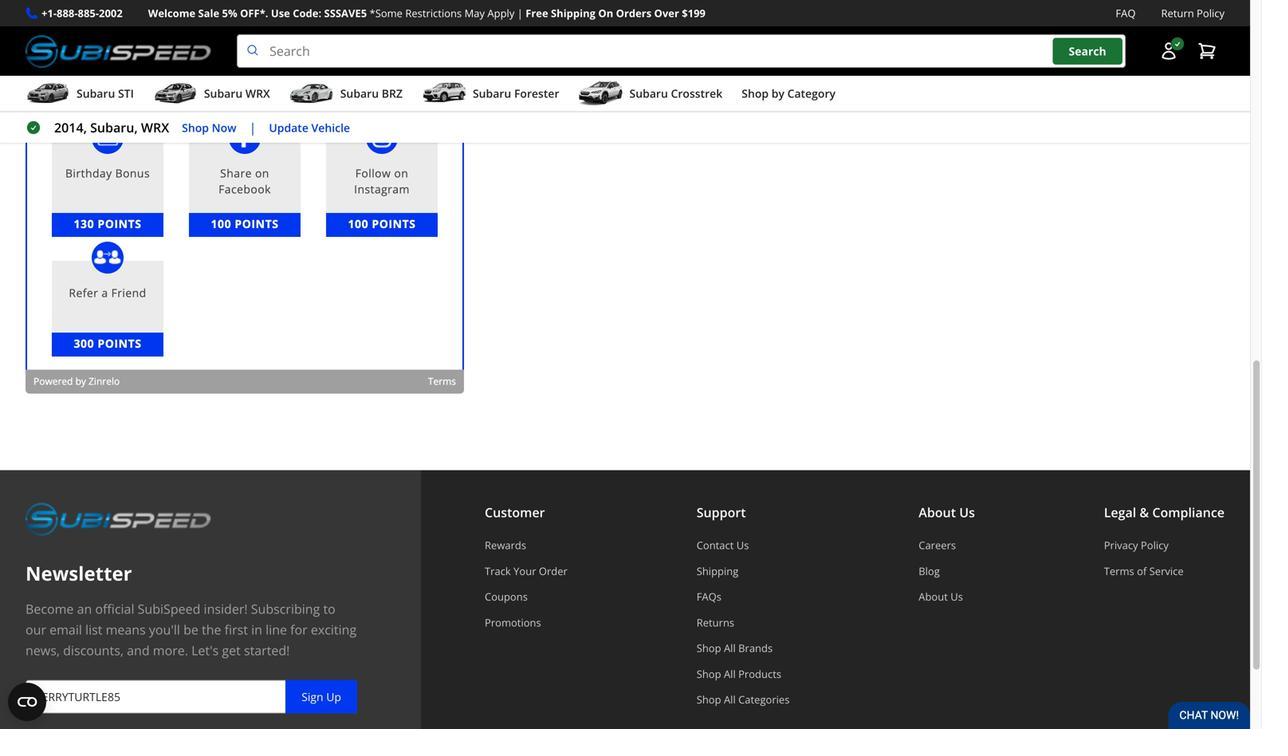 Task type: locate. For each thing, give the bounding box(es) containing it.
faqs
[[697, 590, 722, 604]]

0 vertical spatial about us
[[919, 504, 975, 521]]

1 vertical spatial us
[[737, 538, 749, 553]]

rewards
[[485, 538, 527, 553]]

apply
[[488, 6, 515, 20]]

become
[[26, 600, 74, 618]]

terms
[[1105, 564, 1135, 578]]

shop inside "link"
[[182, 120, 209, 135]]

1 vertical spatial about us
[[919, 590, 964, 604]]

|
[[517, 6, 523, 20], [249, 119, 256, 136]]

track
[[485, 564, 511, 578]]

shop for shop now
[[182, 120, 209, 135]]

first
[[225, 621, 248, 638]]

5 subaru from the left
[[630, 86, 668, 101]]

| left free
[[517, 6, 523, 20]]

you'll
[[149, 621, 180, 638]]

4 subaru from the left
[[473, 86, 512, 101]]

3 subaru from the left
[[340, 86, 379, 101]]

shop down shop all brands
[[697, 667, 722, 681]]

subispeed
[[138, 600, 201, 618]]

privacy policy
[[1105, 538, 1169, 553]]

all for categories
[[724, 692, 736, 707]]

a subaru wrx thumbnail image image
[[153, 81, 198, 105]]

policy up "terms of service" link
[[1141, 538, 1169, 553]]

more.
[[153, 642, 188, 659]]

1 horizontal spatial wrx
[[246, 86, 270, 101]]

about us down blog 'link'
[[919, 590, 964, 604]]

track your order link
[[485, 564, 568, 578]]

about us link
[[919, 590, 975, 604]]

1 vertical spatial |
[[249, 119, 256, 136]]

order
[[539, 564, 568, 578]]

of
[[1138, 564, 1147, 578]]

1 horizontal spatial shipping
[[697, 564, 739, 578]]

0 vertical spatial subispeed logo image
[[26, 34, 211, 68]]

vehicle
[[312, 120, 350, 135]]

careers link
[[919, 538, 975, 553]]

shipping left on
[[551, 6, 596, 20]]

0 horizontal spatial wrx
[[141, 119, 169, 136]]

subaru right the a subaru crosstrek thumbnail image
[[630, 86, 668, 101]]

shop inside dropdown button
[[742, 86, 769, 101]]

insider!
[[204, 600, 248, 618]]

subaru for subaru forester
[[473, 86, 512, 101]]

now
[[212, 120, 237, 135]]

sale
[[198, 6, 220, 20]]

1 vertical spatial shipping
[[697, 564, 739, 578]]

update vehicle button
[[269, 119, 350, 137]]

about
[[919, 504, 956, 521], [919, 590, 948, 604]]

$199
[[682, 6, 706, 20]]

subaru left forester
[[473, 86, 512, 101]]

0 vertical spatial all
[[724, 641, 736, 655]]

0 vertical spatial policy
[[1197, 6, 1225, 20]]

2 vertical spatial all
[[724, 692, 736, 707]]

5%
[[222, 6, 237, 20]]

policy for privacy policy
[[1141, 538, 1169, 553]]

1 all from the top
[[724, 641, 736, 655]]

shop down shop all products
[[697, 692, 722, 707]]

1 horizontal spatial policy
[[1197, 6, 1225, 20]]

shop left 'now'
[[182, 120, 209, 135]]

1 subaru from the left
[[77, 86, 115, 101]]

us up shipping link
[[737, 538, 749, 553]]

subaru inside dropdown button
[[340, 86, 379, 101]]

subispeed logo image up newsletter
[[26, 502, 211, 536]]

dialog
[[26, 0, 464, 394]]

shipping down contact
[[697, 564, 739, 578]]

shop by category button
[[742, 79, 836, 111]]

subaru left sti
[[77, 86, 115, 101]]

wrx down a subaru wrx thumbnail image
[[141, 119, 169, 136]]

subaru for subaru wrx
[[204, 86, 243, 101]]

subaru for subaru crosstrek
[[630, 86, 668, 101]]

update vehicle
[[269, 120, 350, 135]]

shop all brands link
[[697, 641, 790, 655]]

coupons link
[[485, 590, 568, 604]]

become an official subispeed insider! subscribing to our email list means you'll be the first in line for exciting news, discounts, and more. let's get started!
[[26, 600, 357, 659]]

0 vertical spatial about
[[919, 504, 956, 521]]

shop down returns
[[697, 641, 722, 655]]

subaru up 'now'
[[204, 86, 243, 101]]

shop left 'by'
[[742, 86, 769, 101]]

0 vertical spatial us
[[960, 504, 975, 521]]

1 about us from the top
[[919, 504, 975, 521]]

0 vertical spatial wrx
[[246, 86, 270, 101]]

all
[[724, 641, 736, 655], [724, 667, 736, 681], [724, 692, 736, 707]]

coupons
[[485, 590, 528, 604]]

legal
[[1105, 504, 1137, 521]]

1 vertical spatial policy
[[1141, 538, 1169, 553]]

list
[[85, 621, 102, 638]]

subaru inside "dropdown button"
[[77, 86, 115, 101]]

2 vertical spatial us
[[951, 590, 964, 604]]

wrx up "update"
[[246, 86, 270, 101]]

Enter your email text field
[[26, 680, 357, 714]]

a subaru forester thumbnail image image
[[422, 81, 467, 105]]

returns link
[[697, 615, 790, 630]]

subaru inside 'dropdown button'
[[630, 86, 668, 101]]

subaru
[[77, 86, 115, 101], [204, 86, 243, 101], [340, 86, 379, 101], [473, 86, 512, 101], [630, 86, 668, 101]]

us for about us link
[[951, 590, 964, 604]]

restrictions
[[406, 6, 462, 20]]

0 horizontal spatial shipping
[[551, 6, 596, 20]]

888-
[[57, 6, 78, 20]]

all down shop all products
[[724, 692, 736, 707]]

about us
[[919, 504, 975, 521], [919, 590, 964, 604]]

button image
[[1160, 42, 1179, 61]]

us up careers link
[[960, 504, 975, 521]]

shop all products link
[[697, 667, 790, 681]]

subaru brz button
[[289, 79, 403, 111]]

faq
[[1116, 6, 1136, 20]]

subispeed logo image
[[26, 34, 211, 68], [26, 502, 211, 536]]

return policy
[[1162, 6, 1225, 20]]

shop now
[[182, 120, 237, 135]]

subaru for subaru sti
[[77, 86, 115, 101]]

0 vertical spatial |
[[517, 6, 523, 20]]

2 subispeed logo image from the top
[[26, 502, 211, 536]]

promotions link
[[485, 615, 568, 630]]

privacy policy link
[[1105, 538, 1225, 553]]

subaru left brz
[[340, 86, 379, 101]]

orders
[[616, 6, 652, 20]]

2 all from the top
[[724, 667, 736, 681]]

us down blog 'link'
[[951, 590, 964, 604]]

subaru sti button
[[26, 79, 134, 111]]

subaru crosstrek button
[[579, 79, 723, 111]]

1 vertical spatial subispeed logo image
[[26, 502, 211, 536]]

started!
[[244, 642, 290, 659]]

shop by category
[[742, 86, 836, 101]]

| right 'now'
[[249, 119, 256, 136]]

1 vertical spatial wrx
[[141, 119, 169, 136]]

all left brands
[[724, 641, 736, 655]]

about us up careers link
[[919, 504, 975, 521]]

crosstrek
[[671, 86, 723, 101]]

2 subaru from the left
[[204, 86, 243, 101]]

promotions
[[485, 615, 541, 630]]

shop for shop by category
[[742, 86, 769, 101]]

our
[[26, 621, 46, 638]]

subispeed logo image down 2002
[[26, 34, 211, 68]]

0 horizontal spatial policy
[[1141, 538, 1169, 553]]

welcome sale 5% off*. use code: sssave5 *some restrictions may apply | free shipping on orders over $199
[[148, 6, 706, 20]]

+1-888-885-2002 link
[[41, 5, 123, 22]]

policy right return
[[1197, 6, 1225, 20]]

0 vertical spatial shipping
[[551, 6, 596, 20]]

subaru forester button
[[422, 79, 560, 111]]

3 all from the top
[[724, 692, 736, 707]]

return
[[1162, 6, 1195, 20]]

2002
[[99, 6, 123, 20]]

+1-
[[41, 6, 57, 20]]

an
[[77, 600, 92, 618]]

shipping
[[551, 6, 596, 20], [697, 564, 739, 578]]

in
[[251, 621, 262, 638]]

about down blog
[[919, 590, 948, 604]]

about up careers
[[919, 504, 956, 521]]

1 vertical spatial about
[[919, 590, 948, 604]]

all down shop all brands
[[724, 667, 736, 681]]

1 vertical spatial all
[[724, 667, 736, 681]]



Task type: describe. For each thing, give the bounding box(es) containing it.
products
[[739, 667, 782, 681]]

2014, subaru, wrx
[[54, 119, 169, 136]]

wrx inside dropdown button
[[246, 86, 270, 101]]

email
[[50, 621, 82, 638]]

shop for shop all products
[[697, 667, 722, 681]]

track your order
[[485, 564, 568, 578]]

line
[[266, 621, 287, 638]]

update
[[269, 120, 309, 135]]

service
[[1150, 564, 1184, 578]]

contact us link
[[697, 538, 790, 553]]

2 about us from the top
[[919, 590, 964, 604]]

sti
[[118, 86, 134, 101]]

brz
[[382, 86, 403, 101]]

shop for shop all brands
[[697, 641, 722, 655]]

contact us
[[697, 538, 749, 553]]

customer
[[485, 504, 545, 521]]

subaru,
[[90, 119, 138, 136]]

2014,
[[54, 119, 87, 136]]

over
[[655, 6, 680, 20]]

all for products
[[724, 667, 736, 681]]

privacy
[[1105, 538, 1139, 553]]

by
[[772, 86, 785, 101]]

subaru forester
[[473, 86, 560, 101]]

news,
[[26, 642, 60, 659]]

shop for shop all categories
[[697, 692, 722, 707]]

0 horizontal spatial |
[[249, 119, 256, 136]]

open widget image
[[8, 683, 46, 721]]

use
[[271, 6, 290, 20]]

1 horizontal spatial |
[[517, 6, 523, 20]]

to
[[323, 600, 336, 618]]

code:
[[293, 6, 322, 20]]

off*.
[[240, 6, 268, 20]]

legal & compliance
[[1105, 504, 1225, 521]]

*some
[[370, 6, 403, 20]]

let's
[[192, 642, 219, 659]]

categories
[[739, 692, 790, 707]]

search button
[[1053, 38, 1123, 65]]

be
[[184, 621, 199, 638]]

search input field
[[237, 34, 1126, 68]]

means
[[106, 621, 146, 638]]

welcome
[[148, 6, 196, 20]]

for
[[290, 621, 308, 638]]

free
[[526, 6, 549, 20]]

policy for return policy
[[1197, 6, 1225, 20]]

compliance
[[1153, 504, 1225, 521]]

+1-888-885-2002
[[41, 6, 123, 20]]

newsletter
[[26, 560, 132, 586]]

search
[[1069, 43, 1107, 59]]

1 about from the top
[[919, 504, 956, 521]]

blog link
[[919, 564, 975, 578]]

subaru wrx
[[204, 86, 270, 101]]

a subaru brz thumbnail image image
[[289, 81, 334, 105]]

us for contact us link
[[737, 538, 749, 553]]

subscribing
[[251, 600, 320, 618]]

885-
[[78, 6, 99, 20]]

careers
[[919, 538, 957, 553]]

contact
[[697, 538, 734, 553]]

official
[[95, 600, 134, 618]]

brands
[[739, 641, 773, 655]]

all for brands
[[724, 641, 736, 655]]

shop all products
[[697, 667, 782, 681]]

forester
[[514, 86, 560, 101]]

on
[[599, 6, 614, 20]]

faqs link
[[697, 590, 790, 604]]

1 subispeed logo image from the top
[[26, 34, 211, 68]]

terms of service
[[1105, 564, 1184, 578]]

the
[[202, 621, 221, 638]]

your
[[514, 564, 536, 578]]

sssave5
[[324, 6, 367, 20]]

and
[[127, 642, 150, 659]]

shop all brands
[[697, 641, 773, 655]]

sign up button
[[286, 680, 357, 714]]

terms of service link
[[1105, 564, 1225, 578]]

shop now link
[[182, 119, 237, 137]]

subaru for subaru brz
[[340, 86, 379, 101]]

a subaru crosstrek thumbnail image image
[[579, 81, 623, 105]]

2 about from the top
[[919, 590, 948, 604]]

sign
[[302, 689, 324, 704]]

rewards link
[[485, 538, 568, 553]]

support
[[697, 504, 746, 521]]

a subaru sti thumbnail image image
[[26, 81, 70, 105]]

shop all categories link
[[697, 692, 790, 707]]

return policy link
[[1162, 5, 1225, 22]]

category
[[788, 86, 836, 101]]

shipping link
[[697, 564, 790, 578]]

get
[[222, 642, 241, 659]]

subaru crosstrek
[[630, 86, 723, 101]]

discounts,
[[63, 642, 124, 659]]

subaru wrx button
[[153, 79, 270, 111]]



Task type: vqa. For each thing, say whether or not it's contained in the screenshot.
About
yes



